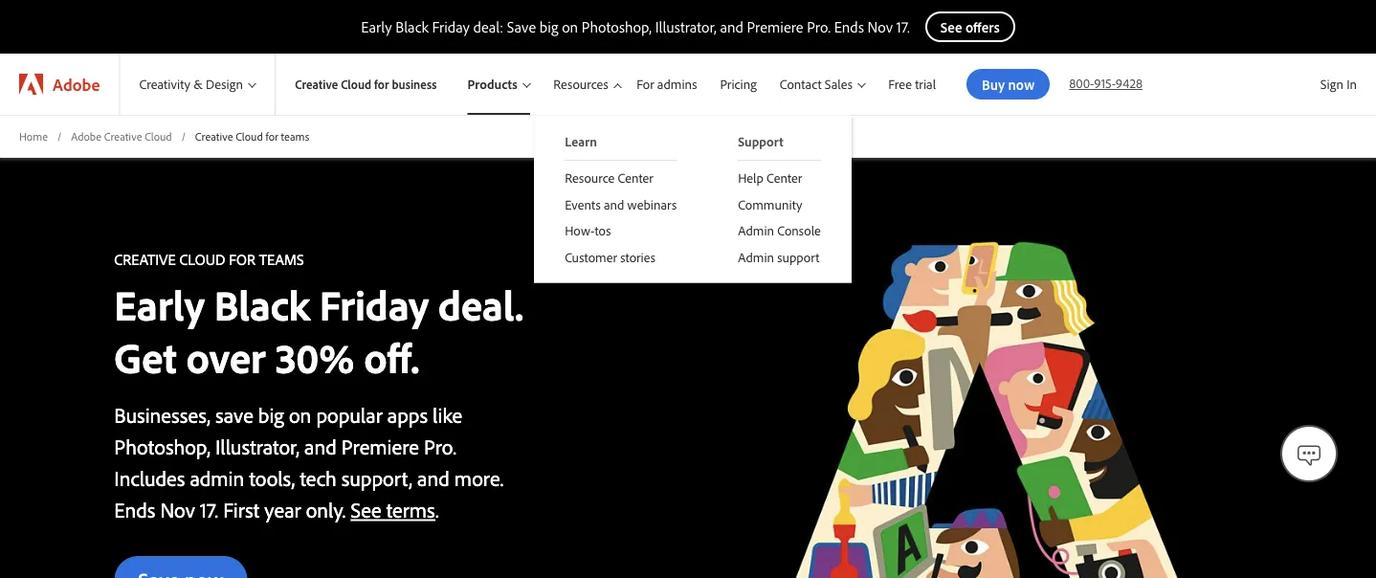 Task type: describe. For each thing, give the bounding box(es) containing it.
over
[[186, 330, 265, 384]]

for admins
[[637, 76, 697, 93]]

800-
[[1069, 75, 1094, 91]]

admin
[[190, 464, 244, 491]]

pricing link
[[709, 54, 768, 115]]

see terms .
[[351, 496, 439, 523]]

17. inside businesses, save big on popular apps like photoshop, illustrator, and premiere pro. includes admin tools, tech support, and more. ends nov 17. first year only.
[[200, 496, 218, 523]]

admin support link
[[707, 244, 852, 270]]

creative cloud for business
[[295, 76, 437, 92]]

for for business
[[374, 76, 389, 92]]

tools,
[[249, 464, 295, 491]]

businesses,
[[114, 401, 211, 428]]

resource center link
[[534, 161, 707, 191]]

915-
[[1094, 75, 1116, 91]]

1 horizontal spatial big
[[540, 17, 558, 36]]

1 horizontal spatial 17.
[[897, 17, 910, 36]]

&
[[194, 76, 203, 93]]

events and webinars
[[565, 196, 677, 213]]

see terms link
[[351, 496, 436, 523]]

adobe creative cloud
[[71, 129, 172, 143]]

contact sales
[[780, 76, 853, 93]]

popular
[[316, 401, 383, 428]]

early inside creative cloud for teams early black friday deal. get over 30% off.
[[114, 278, 205, 331]]

get
[[114, 330, 177, 384]]

9428
[[1116, 75, 1143, 91]]

resource center
[[565, 169, 653, 186]]

in
[[1347, 76, 1357, 92]]

800-915-9428 link
[[1069, 75, 1143, 91]]

photoshop, for on
[[114, 433, 210, 460]]

.
[[436, 496, 439, 523]]

support
[[777, 249, 820, 265]]

community
[[738, 196, 802, 213]]

products button
[[448, 54, 534, 115]]

cloud for creative cloud for teams
[[236, 129, 263, 143]]

for admins link
[[625, 54, 709, 115]]

creative
[[114, 250, 176, 269]]

deal:
[[473, 17, 503, 36]]

how-tos
[[565, 222, 611, 239]]

stories
[[620, 249, 656, 265]]

businesses, save big on popular apps like photoshop, illustrator, and premiere pro. includes admin tools, tech support, and more. ends nov 17. first year only.
[[114, 401, 504, 523]]

illustrator, for save
[[655, 17, 717, 36]]

products
[[468, 76, 518, 93]]

big inside businesses, save big on popular apps like photoshop, illustrator, and premiere pro. includes admin tools, tech support, and more. ends nov 17. first year only.
[[258, 401, 284, 428]]

creative cloud for business link
[[276, 54, 448, 115]]

creativity & design button
[[120, 54, 275, 115]]

creative inside adobe creative cloud 'link'
[[104, 129, 142, 143]]

customer stories
[[565, 249, 656, 265]]

contact sales button
[[768, 54, 877, 115]]

black inside creative cloud for teams early black friday deal. get over 30% off.
[[214, 278, 310, 331]]

tech
[[300, 464, 337, 491]]

year
[[264, 496, 301, 523]]

for
[[637, 76, 654, 93]]

business
[[392, 76, 437, 92]]

0 vertical spatial on
[[562, 17, 578, 36]]

creative cloud for teams early black friday deal. get over 30% off.
[[114, 250, 533, 384]]

trial
[[915, 76, 936, 93]]

free trial link
[[877, 54, 948, 115]]

apps
[[387, 401, 428, 428]]

0 vertical spatial early
[[361, 17, 392, 36]]

admin console link
[[707, 217, 852, 244]]

early black friday deal: save big on photoshop, illustrator, and premiere pro. ends nov 17.
[[361, 17, 910, 36]]

pricing
[[720, 76, 757, 93]]

resource
[[565, 169, 615, 186]]

teams
[[281, 129, 309, 143]]

customer
[[565, 249, 617, 265]]

0 vertical spatial ends
[[834, 17, 864, 36]]

contact
[[780, 76, 822, 93]]

events
[[565, 196, 601, 213]]

cloud inside adobe creative cloud 'link'
[[145, 129, 172, 143]]

premiere for tools,
[[342, 433, 419, 460]]

home
[[19, 129, 48, 143]]

includes
[[114, 464, 185, 491]]

adobe for adobe
[[53, 73, 100, 95]]

sign
[[1320, 76, 1344, 92]]

more.
[[454, 464, 504, 491]]

help
[[738, 169, 764, 186]]



Task type: locate. For each thing, give the bounding box(es) containing it.
1 horizontal spatial nov
[[868, 17, 893, 36]]

1 vertical spatial illustrator,
[[215, 433, 300, 460]]

cloud for creative cloud for business
[[341, 76, 371, 92]]

creativity & design
[[139, 76, 243, 93]]

cloud left business
[[341, 76, 371, 92]]

nov down includes
[[160, 496, 195, 523]]

illustrator, up admins
[[655, 17, 717, 36]]

terms
[[386, 496, 436, 523]]

0 vertical spatial premiere
[[747, 17, 804, 36]]

webinars
[[627, 196, 677, 213]]

tos
[[595, 222, 611, 239]]

center up the community link
[[767, 169, 802, 186]]

admin down admin console link
[[738, 249, 774, 265]]

adobe right home
[[71, 129, 101, 143]]

1 vertical spatial photoshop,
[[114, 433, 210, 460]]

0 horizontal spatial premiere
[[342, 433, 419, 460]]

1 vertical spatial nov
[[160, 496, 195, 523]]

pro. for businesses, save big on popular apps like photoshop, illustrator, and premiere pro. includes admin tools, tech support, and more. ends nov 17. first year only.
[[424, 433, 457, 460]]

customer stories link
[[534, 244, 707, 270]]

center for help center
[[767, 169, 802, 186]]

photoshop, inside businesses, save big on popular apps like photoshop, illustrator, and premiere pro. includes admin tools, tech support, and more. ends nov 17. first year only.
[[114, 433, 210, 460]]

adobe for adobe creative cloud
[[71, 129, 101, 143]]

pro. inside businesses, save big on popular apps like photoshop, illustrator, and premiere pro. includes admin tools, tech support, and more. ends nov 17. first year only.
[[424, 433, 457, 460]]

pro.
[[807, 17, 831, 36], [424, 433, 457, 460]]

1 vertical spatial on
[[289, 401, 311, 428]]

early down "creative"
[[114, 278, 205, 331]]

early
[[361, 17, 392, 36], [114, 278, 205, 331]]

and
[[720, 17, 744, 36], [604, 196, 624, 213], [304, 433, 337, 460], [417, 464, 450, 491]]

0 vertical spatial pro.
[[807, 17, 831, 36]]

1 horizontal spatial on
[[562, 17, 578, 36]]

creative cloud for teams
[[195, 129, 309, 143]]

800-915-9428
[[1069, 75, 1143, 91]]

0 horizontal spatial on
[[289, 401, 311, 428]]

creative inside the creative cloud for business link
[[295, 76, 338, 92]]

console
[[777, 222, 821, 239]]

ends down includes
[[114, 496, 155, 523]]

black
[[396, 17, 429, 36], [214, 278, 310, 331]]

learn
[[565, 133, 597, 150]]

2 horizontal spatial cloud
[[341, 76, 371, 92]]

early up the creative cloud for business
[[361, 17, 392, 36]]

admin down community in the right of the page
[[738, 222, 774, 239]]

home link
[[19, 128, 48, 144]]

resources
[[553, 76, 609, 93]]

1 vertical spatial big
[[258, 401, 284, 428]]

big right save
[[258, 401, 284, 428]]

1 vertical spatial pro.
[[424, 433, 457, 460]]

1 vertical spatial adobe
[[71, 129, 101, 143]]

premiere inside businesses, save big on popular apps like photoshop, illustrator, and premiere pro. includes admin tools, tech support, and more. ends nov 17. first year only.
[[342, 433, 419, 460]]

support
[[738, 133, 783, 150]]

off.
[[364, 330, 420, 384]]

premiere for 17.
[[747, 17, 804, 36]]

admins
[[657, 76, 697, 93]]

0 horizontal spatial big
[[258, 401, 284, 428]]

1 vertical spatial 17.
[[200, 496, 218, 523]]

0 horizontal spatial friday
[[320, 278, 429, 331]]

1 center from the left
[[618, 169, 653, 186]]

and down resource center
[[604, 196, 624, 213]]

1 vertical spatial early
[[114, 278, 205, 331]]

0 horizontal spatial black
[[214, 278, 310, 331]]

0 vertical spatial admin
[[738, 222, 774, 239]]

cloud down creativity
[[145, 129, 172, 143]]

1 horizontal spatial photoshop,
[[582, 17, 652, 36]]

for left teams
[[266, 129, 278, 143]]

teams
[[259, 250, 304, 269]]

creative down creativity
[[104, 129, 142, 143]]

adobe up adobe creative cloud
[[53, 73, 100, 95]]

photoshop, for deal:
[[582, 17, 652, 36]]

1 horizontal spatial cloud
[[236, 129, 263, 143]]

1 horizontal spatial ends
[[834, 17, 864, 36]]

big right 'save'
[[540, 17, 558, 36]]

sign in button
[[1317, 68, 1361, 100]]

creativity
[[139, 76, 191, 93]]

resources button
[[534, 54, 625, 115]]

cloud
[[179, 250, 225, 269]]

community link
[[707, 191, 852, 217]]

0 horizontal spatial photoshop,
[[114, 433, 210, 460]]

design
[[206, 76, 243, 93]]

30%
[[275, 330, 355, 384]]

illustrator,
[[655, 17, 717, 36], [215, 433, 300, 460]]

2 horizontal spatial creative
[[295, 76, 338, 92]]

0 vertical spatial illustrator,
[[655, 17, 717, 36]]

0 horizontal spatial ends
[[114, 496, 155, 523]]

black up business
[[396, 17, 429, 36]]

on
[[562, 17, 578, 36], [289, 401, 311, 428]]

admin inside "link"
[[738, 249, 774, 265]]

and up tech
[[304, 433, 337, 460]]

admin for admin support
[[738, 249, 774, 265]]

admin
[[738, 222, 774, 239], [738, 249, 774, 265]]

17. left first
[[200, 496, 218, 523]]

photoshop, up for
[[582, 17, 652, 36]]

see
[[351, 496, 381, 523]]

and up pricing
[[720, 17, 744, 36]]

17. up free
[[897, 17, 910, 36]]

0 horizontal spatial for
[[266, 129, 278, 143]]

admin console
[[738, 222, 821, 239]]

0 vertical spatial nov
[[868, 17, 893, 36]]

0 horizontal spatial pro.
[[424, 433, 457, 460]]

1 vertical spatial admin
[[738, 249, 774, 265]]

photoshop, down businesses,
[[114, 433, 210, 460]]

1 horizontal spatial pro.
[[807, 17, 831, 36]]

first
[[223, 496, 259, 523]]

cloud left teams
[[236, 129, 263, 143]]

and up .
[[417, 464, 450, 491]]

for
[[374, 76, 389, 92], [266, 129, 278, 143]]

black down teams
[[214, 278, 310, 331]]

on right 'save'
[[562, 17, 578, 36]]

illustrator, for popular
[[215, 433, 300, 460]]

free trial
[[888, 76, 936, 93]]

illustrator, inside businesses, save big on popular apps like photoshop, illustrator, and premiere pro. includes admin tools, tech support, and more. ends nov 17. first year only.
[[215, 433, 300, 460]]

nov inside businesses, save big on popular apps like photoshop, illustrator, and premiere pro. includes admin tools, tech support, and more. ends nov 17. first year only.
[[160, 496, 195, 523]]

1 horizontal spatial center
[[767, 169, 802, 186]]

1 horizontal spatial early
[[361, 17, 392, 36]]

17.
[[897, 17, 910, 36], [200, 496, 218, 523]]

creative down design
[[195, 129, 233, 143]]

premiere up 'support,'
[[342, 433, 419, 460]]

creative up teams
[[295, 76, 338, 92]]

1 horizontal spatial friday
[[432, 17, 470, 36]]

1 vertical spatial friday
[[320, 278, 429, 331]]

ends inside businesses, save big on popular apps like photoshop, illustrator, and premiere pro. includes admin tools, tech support, and more. ends nov 17. first year only.
[[114, 496, 155, 523]]

center
[[618, 169, 653, 186], [767, 169, 802, 186]]

help center
[[738, 169, 802, 186]]

cloud inside the creative cloud for business link
[[341, 76, 371, 92]]

on inside businesses, save big on popular apps like photoshop, illustrator, and premiere pro. includes admin tools, tech support, and more. ends nov 17. first year only.
[[289, 401, 311, 428]]

1 vertical spatial black
[[214, 278, 310, 331]]

2 center from the left
[[767, 169, 802, 186]]

pro. up the contact sales
[[807, 17, 831, 36]]

adobe
[[53, 73, 100, 95], [71, 129, 101, 143]]

1 vertical spatial ends
[[114, 496, 155, 523]]

2 admin from the top
[[738, 249, 774, 265]]

how-tos link
[[534, 217, 707, 244]]

on left popular
[[289, 401, 311, 428]]

0 vertical spatial for
[[374, 76, 389, 92]]

0 horizontal spatial creative
[[104, 129, 142, 143]]

0 vertical spatial adobe
[[53, 73, 100, 95]]

0 horizontal spatial cloud
[[145, 129, 172, 143]]

1 vertical spatial premiere
[[342, 433, 419, 460]]

1 admin from the top
[[738, 222, 774, 239]]

0 vertical spatial 17.
[[897, 17, 910, 36]]

0 horizontal spatial illustrator,
[[215, 433, 300, 460]]

help center link
[[707, 161, 852, 191]]

pro. down like
[[424, 433, 457, 460]]

sign in
[[1320, 76, 1357, 92]]

1 vertical spatial for
[[266, 129, 278, 143]]

1 horizontal spatial illustrator,
[[655, 17, 717, 36]]

support,
[[342, 464, 412, 491]]

creative for creative cloud for teams
[[195, 129, 233, 143]]

0 vertical spatial black
[[396, 17, 429, 36]]

center for resource center
[[618, 169, 653, 186]]

photoshop,
[[582, 17, 652, 36], [114, 433, 210, 460]]

for left business
[[374, 76, 389, 92]]

friday inside creative cloud for teams early black friday deal. get over 30% off.
[[320, 278, 429, 331]]

admin for admin console
[[738, 222, 774, 239]]

for
[[229, 250, 256, 269]]

center up events and webinars
[[618, 169, 653, 186]]

deal.
[[438, 278, 524, 331]]

0 horizontal spatial center
[[618, 169, 653, 186]]

0 horizontal spatial early
[[114, 278, 205, 331]]

events and webinars link
[[534, 191, 707, 217]]

save
[[507, 17, 536, 36]]

free
[[888, 76, 912, 93]]

1 horizontal spatial for
[[374, 76, 389, 92]]

ends
[[834, 17, 864, 36], [114, 496, 155, 523]]

admin support
[[738, 249, 820, 265]]

adobe link
[[0, 54, 119, 115]]

creative for creative cloud for business
[[295, 76, 338, 92]]

sales
[[825, 76, 853, 93]]

ends up the sales
[[834, 17, 864, 36]]

0 vertical spatial big
[[540, 17, 558, 36]]

1 horizontal spatial black
[[396, 17, 429, 36]]

adobe inside adobe creative cloud 'link'
[[71, 129, 101, 143]]

pro. for early black friday deal: save big on photoshop, illustrator, and premiere pro. ends nov 17.
[[807, 17, 831, 36]]

adobe creative cloud link
[[71, 128, 172, 144]]

0 horizontal spatial 17.
[[200, 496, 218, 523]]

1 horizontal spatial creative
[[195, 129, 233, 143]]

1 horizontal spatial premiere
[[747, 17, 804, 36]]

like
[[433, 401, 462, 428]]

0 horizontal spatial nov
[[160, 496, 195, 523]]

nov
[[868, 17, 893, 36], [160, 496, 195, 523]]

only.
[[306, 496, 346, 523]]

save
[[215, 401, 253, 428]]

adobe inside the adobe link
[[53, 73, 100, 95]]

premiere up contact
[[747, 17, 804, 36]]

how-
[[565, 222, 595, 239]]

illustrator, up tools,
[[215, 433, 300, 460]]

nov up free
[[868, 17, 893, 36]]

0 vertical spatial photoshop,
[[582, 17, 652, 36]]

for for teams
[[266, 129, 278, 143]]

creative
[[295, 76, 338, 92], [104, 129, 142, 143], [195, 129, 233, 143]]

0 vertical spatial friday
[[432, 17, 470, 36]]



Task type: vqa. For each thing, say whether or not it's contained in the screenshot.
first "&" from left
no



